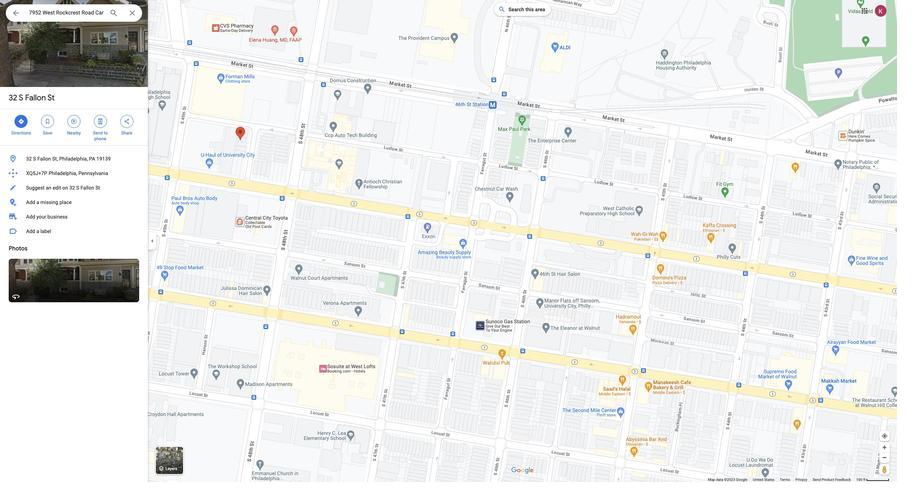 Task type: locate. For each thing, give the bounding box(es) containing it.
a
[[36, 200, 39, 205], [36, 229, 39, 234]]

1 vertical spatial send
[[813, 478, 822, 482]]

states
[[765, 478, 775, 482]]

2 vertical spatial fallon
[[81, 185, 94, 191]]

united
[[754, 478, 764, 482]]

add left label
[[26, 229, 35, 234]]

1 vertical spatial s
[[33, 156, 36, 162]]

s up xq5j+7p
[[33, 156, 36, 162]]

philadelphia, up xq5j+7p philadelphia, pennsylvania button
[[59, 156, 88, 162]]

2 horizontal spatial s
[[76, 185, 79, 191]]

1 vertical spatial philadelphia,
[[49, 171, 77, 176]]

None field
[[29, 8, 104, 17]]

philadelphia, inside button
[[59, 156, 88, 162]]

add for add your business
[[26, 214, 35, 220]]

7952 West Rockcrest Road Camden, NJ 08105 field
[[6, 4, 142, 22]]

2 add from the top
[[26, 214, 35, 220]]

add down suggest
[[26, 200, 35, 205]]

0 vertical spatial add
[[26, 200, 35, 205]]

32
[[9, 93, 17, 103], [26, 156, 32, 162], [69, 185, 75, 191]]

missing
[[40, 200, 58, 205]]

0 horizontal spatial 32
[[9, 93, 17, 103]]

to
[[104, 131, 108, 136]]

3 add from the top
[[26, 229, 35, 234]]

fallon for st,
[[37, 156, 51, 162]]

s inside button
[[33, 156, 36, 162]]

32 s fallon st
[[9, 93, 55, 103]]

2 vertical spatial add
[[26, 229, 35, 234]]

1 horizontal spatial st
[[95, 185, 100, 191]]

add a label
[[26, 229, 51, 234]]

a for label
[[36, 229, 39, 234]]

32 right on
[[69, 185, 75, 191]]

s up 
[[19, 93, 23, 103]]

0 vertical spatial s
[[19, 93, 23, 103]]

2 horizontal spatial 32
[[69, 185, 75, 191]]

1 vertical spatial fallon
[[37, 156, 51, 162]]

send for send product feedback
[[813, 478, 822, 482]]

19139
[[97, 156, 111, 162]]

map data ©2023 google
[[709, 478, 748, 482]]

s right on
[[76, 185, 79, 191]]

2 vertical spatial s
[[76, 185, 79, 191]]

100 ft
[[857, 478, 867, 482]]

0 vertical spatial 32
[[9, 93, 17, 103]]

0 vertical spatial fallon
[[25, 93, 46, 103]]

2 vertical spatial 32
[[69, 185, 75, 191]]

send left the product
[[813, 478, 822, 482]]

terms
[[781, 478, 791, 482]]

0 horizontal spatial send
[[93, 131, 103, 136]]

send inside button
[[813, 478, 822, 482]]

send up phone
[[93, 131, 103, 136]]

0 horizontal spatial st
[[48, 93, 55, 103]]

s
[[19, 93, 23, 103], [33, 156, 36, 162], [76, 185, 79, 191]]

a for missing
[[36, 200, 39, 205]]

fallon down pennsylvania
[[81, 185, 94, 191]]

add left your
[[26, 214, 35, 220]]

directions
[[11, 131, 31, 136]]

show your location image
[[882, 433, 889, 440]]

 button
[[6, 4, 26, 23]]

1 vertical spatial 32
[[26, 156, 32, 162]]

1 horizontal spatial 32
[[26, 156, 32, 162]]

st down pennsylvania
[[95, 185, 100, 191]]

send
[[93, 131, 103, 136], [813, 478, 822, 482]]

add
[[26, 200, 35, 205], [26, 214, 35, 220], [26, 229, 35, 234]]

fallon inside button
[[81, 185, 94, 191]]

a left label
[[36, 229, 39, 234]]

32 inside button
[[26, 156, 32, 162]]

feedback
[[836, 478, 852, 482]]

st up  at the left
[[48, 93, 55, 103]]

send to phone
[[93, 131, 108, 141]]

1 add from the top
[[26, 200, 35, 205]]

s for 32 s fallon st, philadelphia, pa 19139
[[33, 156, 36, 162]]

1 horizontal spatial s
[[33, 156, 36, 162]]

send inside "send to phone"
[[93, 131, 103, 136]]

data
[[717, 478, 724, 482]]

share
[[121, 131, 132, 136]]

business
[[47, 214, 68, 220]]

xq5j+7p philadelphia, pennsylvania
[[26, 171, 108, 176]]


[[71, 118, 77, 126]]

google maps element
[[0, 0, 898, 483]]

map
[[709, 478, 716, 482]]

1 a from the top
[[36, 200, 39, 205]]

united states
[[754, 478, 775, 482]]

collapse side panel image
[[148, 237, 156, 245]]

1 vertical spatial a
[[36, 229, 39, 234]]

this
[[526, 7, 534, 12]]

fallon
[[25, 93, 46, 103], [37, 156, 51, 162], [81, 185, 94, 191]]

0 vertical spatial philadelphia,
[[59, 156, 88, 162]]

©2023
[[725, 478, 736, 482]]

a left missing
[[36, 200, 39, 205]]

philadelphia,
[[59, 156, 88, 162], [49, 171, 77, 176]]

 search field
[[6, 4, 142, 23]]

1 vertical spatial st
[[95, 185, 100, 191]]

fallon up  at the left
[[25, 93, 46, 103]]

search this area
[[509, 7, 546, 12]]

xq5j+7p philadelphia, pennsylvania button
[[0, 166, 148, 181]]

fallon left 'st,'
[[37, 156, 51, 162]]

0 horizontal spatial s
[[19, 93, 23, 103]]

0 vertical spatial send
[[93, 131, 103, 136]]

actions for 32 s fallon st region
[[0, 109, 148, 145]]

32 up xq5j+7p
[[26, 156, 32, 162]]

philadelphia, up the suggest an edit on 32 s fallon st
[[49, 171, 77, 176]]

2 a from the top
[[36, 229, 39, 234]]

on
[[62, 185, 68, 191]]

show street view coverage image
[[880, 464, 891, 475]]

zoom in image
[[883, 445, 888, 451]]

footer containing map data ©2023 google
[[709, 478, 857, 483]]

edit
[[53, 185, 61, 191]]

100
[[857, 478, 863, 482]]

st
[[48, 93, 55, 103], [95, 185, 100, 191]]

1 horizontal spatial send
[[813, 478, 822, 482]]

0 vertical spatial a
[[36, 200, 39, 205]]

0 vertical spatial st
[[48, 93, 55, 103]]

fallon inside button
[[37, 156, 51, 162]]

footer
[[709, 478, 857, 483]]

place
[[60, 200, 72, 205]]

label
[[40, 229, 51, 234]]

privacy
[[796, 478, 808, 482]]

1 vertical spatial add
[[26, 214, 35, 220]]

32 up directions
[[9, 93, 17, 103]]



Task type: describe. For each thing, give the bounding box(es) containing it.
google
[[737, 478, 748, 482]]

philadelphia, inside button
[[49, 171, 77, 176]]

photos
[[9, 245, 27, 253]]

search
[[509, 7, 525, 12]]

zoom out image
[[883, 455, 888, 461]]

pa
[[89, 156, 95, 162]]

suggest an edit on 32 s fallon st
[[26, 185, 100, 191]]

32 inside button
[[69, 185, 75, 191]]

save
[[43, 131, 52, 136]]

add a label button
[[0, 224, 148, 239]]

add for add a missing place
[[26, 200, 35, 205]]

st,
[[52, 156, 58, 162]]

search this area button
[[494, 3, 551, 16]]

nearby
[[67, 131, 81, 136]]

add your business link
[[0, 210, 148, 224]]

privacy button
[[796, 478, 808, 483]]

area
[[536, 7, 546, 12]]

terms button
[[781, 478, 791, 483]]

suggest
[[26, 185, 45, 191]]

send for send to phone
[[93, 131, 103, 136]]


[[18, 118, 24, 126]]

pennsylvania
[[78, 171, 108, 176]]

ft
[[864, 478, 867, 482]]

your
[[36, 214, 46, 220]]

united states button
[[754, 478, 775, 483]]

an
[[46, 185, 51, 191]]

footer inside google maps element
[[709, 478, 857, 483]]

layers
[[166, 467, 177, 472]]

s for 32 s fallon st
[[19, 93, 23, 103]]

google account: kenny nguyen  
(kenny.nguyen@adept.ai) image
[[876, 5, 887, 17]]

add a missing place button
[[0, 195, 148, 210]]

phone
[[94, 136, 106, 141]]

send product feedback button
[[813, 478, 852, 483]]

32 for 32 s fallon st
[[9, 93, 17, 103]]


[[44, 118, 51, 126]]


[[12, 8, 20, 18]]

suggest an edit on 32 s fallon st button
[[0, 181, 148, 195]]


[[97, 118, 104, 126]]

fallon for st
[[25, 93, 46, 103]]

32 s fallon st, philadelphia, pa 19139 button
[[0, 152, 148, 166]]

st inside button
[[95, 185, 100, 191]]

product
[[822, 478, 835, 482]]

add for add a label
[[26, 229, 35, 234]]

32 s fallon st main content
[[0, 0, 148, 483]]

none field inside the 7952 west rockcrest road camden, nj 08105 'field'
[[29, 8, 104, 17]]

add your business
[[26, 214, 68, 220]]

32 for 32 s fallon st, philadelphia, pa 19139
[[26, 156, 32, 162]]

100 ft button
[[857, 478, 890, 482]]

s inside button
[[76, 185, 79, 191]]


[[124, 118, 130, 126]]

xq5j+7p
[[26, 171, 47, 176]]

add a missing place
[[26, 200, 72, 205]]

send product feedback
[[813, 478, 852, 482]]

32 s fallon st, philadelphia, pa 19139
[[26, 156, 111, 162]]



Task type: vqa. For each thing, say whether or not it's contained in the screenshot.
York within the new york city comprises 5 boroughs sitting where the hudson river meets the atlantic ocean. at its core is manhattan, a densely populated borough that...
no



